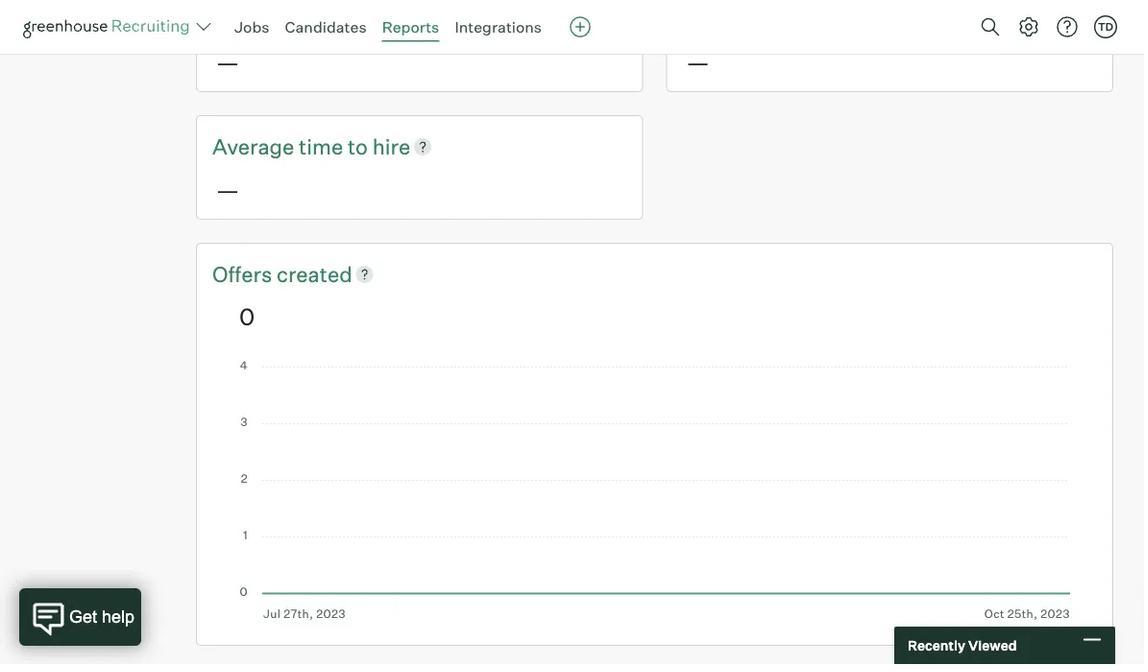 Task type: describe. For each thing, give the bounding box(es) containing it.
configure image
[[1017, 15, 1040, 38]]

hire
[[372, 133, 410, 159]]

viewed
[[968, 638, 1017, 655]]

integrations
[[455, 17, 542, 37]]

greenhouse recruiting image
[[23, 15, 196, 38]]

xychart image
[[239, 362, 1070, 621]]

0
[[239, 303, 255, 332]]

offers link
[[212, 259, 277, 289]]

— for acceptance
[[216, 48, 239, 76]]

offer acceptance
[[212, 5, 385, 32]]

jobs
[[234, 17, 269, 37]]

recently
[[908, 638, 965, 655]]

reports link
[[382, 17, 439, 37]]

jobs link
[[234, 17, 269, 37]]

acceptance
[[266, 5, 380, 32]]

time link
[[299, 132, 348, 161]]

created
[[277, 261, 352, 287]]

average
[[212, 133, 294, 159]]

td
[[1098, 20, 1114, 33]]

offer
[[212, 5, 261, 32]]

created link
[[277, 259, 352, 289]]

rate link
[[385, 4, 424, 34]]

candidates link
[[285, 17, 367, 37]]



Task type: locate. For each thing, give the bounding box(es) containing it.
— for time
[[216, 175, 239, 204]]

to
[[348, 133, 368, 159]]

hire link
[[372, 132, 410, 161]]

reports
[[382, 17, 439, 37]]

search image
[[979, 15, 1002, 38]]

average link
[[212, 132, 299, 161]]

rate
[[385, 5, 424, 32]]

acceptance link
[[266, 4, 385, 34]]

td button
[[1090, 12, 1121, 42]]

time
[[299, 133, 343, 159]]

—
[[216, 48, 239, 76], [686, 48, 710, 76], [216, 175, 239, 204]]

offer link
[[212, 4, 266, 34]]

to link
[[348, 132, 372, 161]]

offers
[[212, 261, 277, 287]]

integrations link
[[455, 17, 542, 37]]

average time to
[[212, 133, 372, 159]]

td button
[[1094, 15, 1117, 38]]

recently viewed
[[908, 638, 1017, 655]]

candidates
[[285, 17, 367, 37]]



Task type: vqa. For each thing, say whether or not it's contained in the screenshot.
OFFERS link on the left top of page
yes



